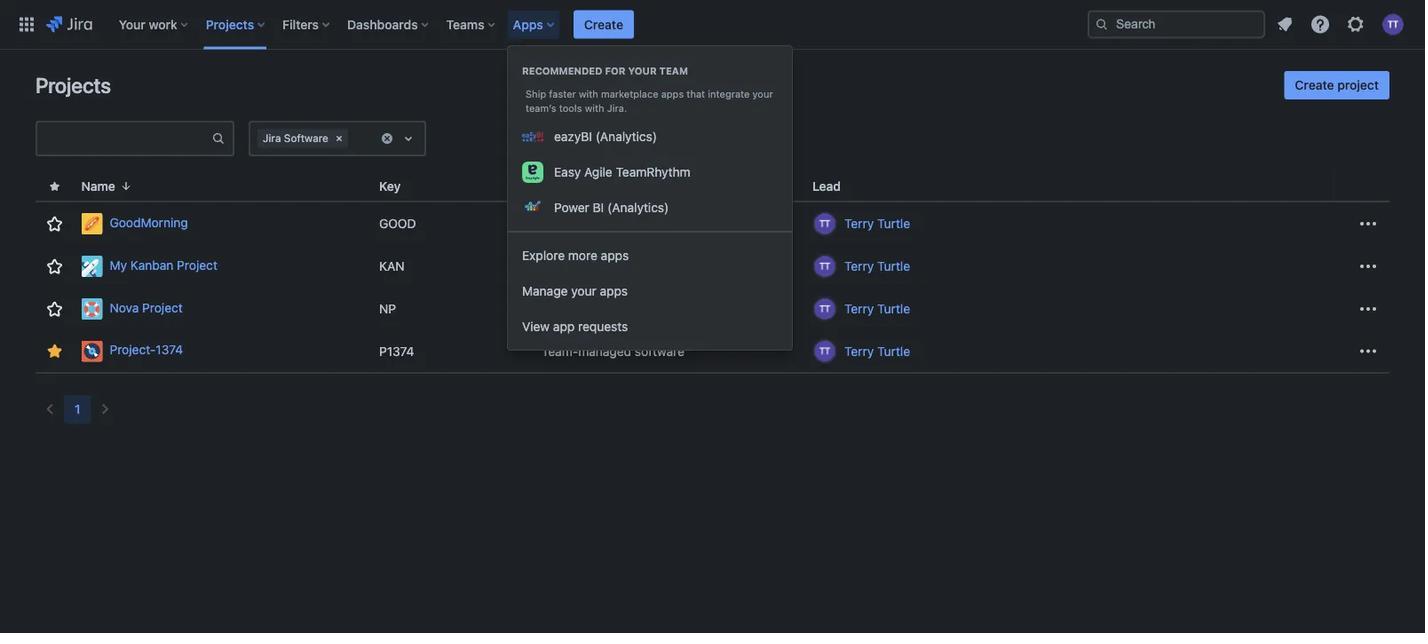 Task type: locate. For each thing, give the bounding box(es) containing it.
more image for p1374
[[1358, 341, 1379, 362]]

create inside primary element
[[584, 17, 623, 32]]

software down explore more apps link in the top of the page
[[635, 302, 685, 316]]

requests
[[578, 319, 628, 334]]

4 software from the top
[[635, 344, 685, 358]]

1 vertical spatial more image
[[1358, 341, 1379, 362]]

managed for np
[[578, 302, 632, 316]]

1 terry turtle from the top
[[845, 216, 911, 231]]

turtle for good
[[877, 216, 911, 231]]

team- down power
[[542, 216, 578, 231]]

software down the power bi (analytics) link
[[635, 259, 685, 274]]

your up the marketplace
[[628, 65, 657, 77]]

manage your apps
[[522, 284, 628, 298]]

0 horizontal spatial create
[[584, 17, 623, 32]]

4 terry turtle link from the top
[[845, 342, 911, 360]]

create for create
[[584, 17, 623, 32]]

tools
[[559, 103, 582, 114]]

0 vertical spatial more image
[[1358, 256, 1379, 277]]

1 team- from the top
[[542, 216, 578, 231]]

banner containing your work
[[0, 0, 1425, 50]]

1 vertical spatial your
[[753, 88, 773, 100]]

create button
[[574, 10, 634, 39]]

terry turtle for p1374
[[845, 344, 911, 358]]

terry for np
[[845, 302, 874, 316]]

2 terry from the top
[[845, 259, 874, 274]]

ship
[[526, 88, 546, 100]]

agile
[[584, 165, 613, 179]]

my
[[110, 258, 127, 272]]

3 terry turtle link from the top
[[845, 300, 911, 318]]

managed for p1374
[[578, 344, 632, 358]]

apps
[[661, 88, 684, 100], [601, 248, 629, 263], [600, 284, 628, 298]]

0 vertical spatial create
[[584, 17, 623, 32]]

3 turtle from the top
[[877, 302, 911, 316]]

1 vertical spatial apps
[[601, 248, 629, 263]]

terry turtle for kan
[[845, 259, 911, 274]]

apps
[[513, 17, 543, 32]]

team- for p1374
[[542, 344, 578, 358]]

star goodmorning image
[[44, 213, 65, 234]]

with up tools
[[579, 88, 598, 100]]

0 vertical spatial projects
[[206, 17, 254, 32]]

search image
[[1095, 17, 1109, 32]]

apps right more
[[601, 248, 629, 263]]

1 button
[[64, 395, 91, 424]]

team- up "manage"
[[542, 259, 578, 274]]

recommended
[[522, 65, 603, 77]]

your work
[[119, 17, 177, 32]]

team- for good
[[542, 216, 578, 231]]

more image
[[1358, 213, 1379, 234], [1358, 341, 1379, 362]]

create up recommended for your team in the top of the page
[[584, 17, 623, 32]]

kanban
[[130, 258, 174, 272]]

eazybi (analytics)
[[554, 129, 657, 144]]

2 vertical spatial apps
[[600, 284, 628, 298]]

3 software from the top
[[635, 302, 685, 316]]

3 team-managed software from the top
[[542, 302, 685, 316]]

my kanban project link
[[81, 256, 365, 277]]

4 turtle from the top
[[877, 344, 911, 358]]

banner
[[0, 0, 1425, 50]]

with
[[579, 88, 598, 100], [585, 103, 604, 114]]

1 vertical spatial more image
[[1358, 298, 1379, 320]]

3 terry turtle from the top
[[845, 302, 911, 316]]

2 horizontal spatial your
[[753, 88, 773, 100]]

your inside ship faster with marketplace apps that integrate your team's tools with jira.
[[753, 88, 773, 100]]

jira.
[[607, 103, 627, 114]]

star nova project image
[[44, 298, 65, 320]]

your right integrate
[[753, 88, 773, 100]]

2 vertical spatial your
[[571, 284, 597, 298]]

managed up requests
[[578, 302, 632, 316]]

team- for np
[[542, 302, 578, 316]]

project-
[[110, 343, 156, 357]]

name
[[81, 179, 115, 194]]

create
[[584, 17, 623, 32], [1295, 78, 1335, 92]]

marketplace
[[601, 88, 659, 100]]

1 software from the top
[[635, 216, 685, 231]]

1 terry turtle link from the top
[[845, 215, 911, 233]]

project right kanban at the top
[[177, 258, 218, 272]]

team-managed software
[[542, 216, 685, 231], [542, 259, 685, 274], [542, 302, 685, 316], [542, 344, 685, 358]]

jira image
[[46, 14, 92, 35], [46, 14, 92, 35]]

nova project link
[[81, 298, 365, 320]]

apps for explore more apps
[[601, 248, 629, 263]]

project
[[177, 258, 218, 272], [142, 300, 183, 315]]

managed
[[578, 216, 632, 231], [578, 259, 632, 274], [578, 302, 632, 316], [578, 344, 632, 358]]

jira
[[263, 132, 281, 144]]

software for kan
[[635, 259, 685, 274]]

with left jira.
[[585, 103, 604, 114]]

None text field
[[37, 126, 211, 151]]

faster
[[549, 88, 576, 100]]

team-
[[542, 216, 578, 231], [542, 259, 578, 274], [542, 302, 578, 316], [542, 344, 578, 358]]

power bi (analytics) link
[[508, 190, 792, 226]]

2 more image from the top
[[1358, 341, 1379, 362]]

apps inside explore more apps link
[[601, 248, 629, 263]]

1 horizontal spatial projects
[[206, 17, 254, 32]]

easy agile teamrhythm
[[554, 165, 691, 179]]

managed down requests
[[578, 344, 632, 358]]

1 horizontal spatial your
[[628, 65, 657, 77]]

1 vertical spatial project
[[142, 300, 183, 315]]

clear image
[[380, 131, 394, 146]]

goodmorning
[[110, 215, 188, 230]]

2 turtle from the top
[[877, 259, 911, 274]]

my kanban project
[[110, 258, 218, 272]]

1 horizontal spatial create
[[1295, 78, 1335, 92]]

(analytics) down easy agile teamrhythm link
[[608, 200, 669, 215]]

projects inside dropdown button
[[206, 17, 254, 32]]

create project
[[1295, 78, 1379, 92]]

1 terry from the top
[[845, 216, 874, 231]]

manage your apps link
[[508, 274, 792, 309]]

teams
[[446, 17, 485, 32]]

terry turtle
[[845, 216, 911, 231], [845, 259, 911, 274], [845, 302, 911, 316], [845, 344, 911, 358]]

4 terry from the top
[[845, 344, 874, 358]]

turtle
[[877, 216, 911, 231], [877, 259, 911, 274], [877, 302, 911, 316], [877, 344, 911, 358]]

nova
[[110, 300, 139, 315]]

more image for np
[[1358, 298, 1379, 320]]

1
[[75, 402, 80, 417]]

4 managed from the top
[[578, 344, 632, 358]]

1 turtle from the top
[[877, 216, 911, 231]]

2 software from the top
[[635, 259, 685, 274]]

managed up "manage your apps"
[[578, 259, 632, 274]]

terry for good
[[845, 216, 874, 231]]

explore more apps
[[522, 248, 629, 263]]

team-managed software up "manage your apps"
[[542, 259, 685, 274]]

1 managed from the top
[[578, 216, 632, 231]]

projects button
[[200, 10, 272, 39]]

projects
[[206, 17, 254, 32], [36, 73, 111, 98]]

terry turtle link for good
[[845, 215, 911, 233]]

4 team- from the top
[[542, 344, 578, 358]]

dashboards button
[[342, 10, 436, 39]]

2 team- from the top
[[542, 259, 578, 274]]

software down manage your apps link
[[635, 344, 685, 358]]

primary element
[[11, 0, 1088, 49]]

terry turtle link
[[845, 215, 911, 233], [845, 258, 911, 275], [845, 300, 911, 318], [845, 342, 911, 360]]

2 more image from the top
[[1358, 298, 1379, 320]]

2 managed from the top
[[578, 259, 632, 274]]

2 team-managed software from the top
[[542, 259, 685, 274]]

software for good
[[635, 216, 685, 231]]

1 vertical spatial create
[[1295, 78, 1335, 92]]

2 terry turtle link from the top
[[845, 258, 911, 275]]

3 managed from the top
[[578, 302, 632, 316]]

settings image
[[1346, 14, 1367, 35]]

terry for kan
[[845, 259, 874, 274]]

create left project
[[1295, 78, 1335, 92]]

group
[[508, 46, 792, 231]]

0 vertical spatial apps
[[661, 88, 684, 100]]

your
[[628, 65, 657, 77], [753, 88, 773, 100], [571, 284, 597, 298]]

eazybi (analytics) link
[[508, 119, 792, 155]]

0 horizontal spatial projects
[[36, 73, 111, 98]]

team
[[659, 65, 688, 77]]

team-managed software up requests
[[542, 302, 685, 316]]

3 terry from the top
[[845, 302, 874, 316]]

managed for good
[[578, 216, 632, 231]]

for
[[605, 65, 626, 77]]

0 vertical spatial with
[[579, 88, 598, 100]]

None text field
[[352, 130, 355, 147]]

team-managed software down power bi (analytics)
[[542, 216, 685, 231]]

projects down appswitcher icon
[[36, 73, 111, 98]]

projects right work
[[206, 17, 254, 32]]

apps inside ship faster with marketplace apps that integrate your team's tools with jira.
[[661, 88, 684, 100]]

key button
[[372, 176, 422, 197]]

0 vertical spatial more image
[[1358, 213, 1379, 234]]

team-managed software for good
[[542, 216, 685, 231]]

power bi (analytics)
[[554, 200, 669, 215]]

team- up "app"
[[542, 302, 578, 316]]

(analytics)
[[596, 129, 657, 144], [608, 200, 669, 215]]

software
[[635, 216, 685, 231], [635, 259, 685, 274], [635, 302, 685, 316], [635, 344, 685, 358]]

1 more image from the top
[[1358, 213, 1379, 234]]

1 team-managed software from the top
[[542, 216, 685, 231]]

2 terry turtle from the top
[[845, 259, 911, 274]]

filters button
[[277, 10, 337, 39]]

more image
[[1358, 256, 1379, 277], [1358, 298, 1379, 320]]

apps down team
[[661, 88, 684, 100]]

4 terry turtle from the top
[[845, 344, 911, 358]]

powerbi logo image
[[522, 197, 544, 218]]

more
[[568, 248, 598, 263]]

team-managed software for p1374
[[542, 344, 685, 358]]

team's
[[526, 103, 556, 114]]

1 more image from the top
[[1358, 256, 1379, 277]]

team-managed software down requests
[[542, 344, 685, 358]]

(analytics) down jira.
[[596, 129, 657, 144]]

team- down "app"
[[542, 344, 578, 358]]

3 team- from the top
[[542, 302, 578, 316]]

eazybi logo image
[[522, 126, 544, 147]]

0 vertical spatial project
[[177, 258, 218, 272]]

terry for p1374
[[845, 344, 874, 358]]

your down more
[[571, 284, 597, 298]]

4 team-managed software from the top
[[542, 344, 685, 358]]

app
[[553, 319, 575, 334]]

apps inside manage your apps link
[[600, 284, 628, 298]]

software up explore more apps link in the top of the page
[[635, 216, 685, 231]]

open image
[[398, 128, 419, 149]]

group containing eazybi (analytics)
[[508, 46, 792, 231]]

terry
[[845, 216, 874, 231], [845, 259, 874, 274], [845, 302, 874, 316], [845, 344, 874, 358]]

managed down bi
[[578, 216, 632, 231]]

previous image
[[39, 399, 60, 420]]

project right nova
[[142, 300, 183, 315]]

np
[[379, 302, 396, 316]]

apps up requests
[[600, 284, 628, 298]]



Task type: describe. For each thing, give the bounding box(es) containing it.
ship faster with marketplace apps that integrate your team's tools with jira.
[[526, 88, 773, 114]]

more image for good
[[1358, 213, 1379, 234]]

explore
[[522, 248, 565, 263]]

easy
[[554, 165, 581, 179]]

recommended for your team
[[522, 65, 688, 77]]

your
[[119, 17, 145, 32]]

team- for kan
[[542, 259, 578, 274]]

eazybi
[[554, 129, 592, 144]]

integrate
[[708, 88, 750, 100]]

0 horizontal spatial your
[[571, 284, 597, 298]]

1 vertical spatial with
[[585, 103, 604, 114]]

create for create project
[[1295, 78, 1335, 92]]

turtle for kan
[[877, 259, 911, 274]]

clear image
[[332, 131, 346, 146]]

more image for kan
[[1358, 256, 1379, 277]]

project-1374
[[110, 343, 183, 357]]

terry turtle link for p1374
[[845, 342, 911, 360]]

lead
[[813, 179, 841, 194]]

create project button
[[1285, 71, 1390, 99]]

teamrhythm
[[616, 165, 691, 179]]

appswitcher icon image
[[16, 14, 37, 35]]

explore more apps link
[[508, 238, 792, 274]]

nova project
[[110, 300, 183, 315]]

p1374
[[379, 344, 414, 358]]

software
[[284, 132, 329, 144]]

view app requests link
[[508, 309, 792, 345]]

team-managed software for np
[[542, 302, 685, 316]]

star project-1374 image
[[44, 341, 65, 362]]

Search field
[[1088, 10, 1266, 39]]

type
[[542, 179, 571, 194]]

1 vertical spatial (analytics)
[[608, 200, 669, 215]]

software for p1374
[[635, 344, 685, 358]]

software for np
[[635, 302, 685, 316]]

view app requests
[[522, 319, 628, 334]]

filters
[[283, 17, 319, 32]]

terry turtle for good
[[845, 216, 911, 231]]

dashboards
[[347, 17, 418, 32]]

view
[[522, 319, 550, 334]]

easy agile teamrhythm link
[[508, 155, 792, 190]]

help image
[[1310, 14, 1331, 35]]

apps for manage your apps
[[600, 284, 628, 298]]

good
[[379, 216, 416, 231]]

star my kanban project image
[[44, 256, 65, 277]]

project-1374 link
[[81, 341, 365, 362]]

easyagile logo image
[[522, 162, 544, 183]]

lead button
[[806, 176, 862, 197]]

team-managed software for kan
[[542, 259, 685, 274]]

apps button
[[508, 10, 561, 39]]

jira software
[[263, 132, 329, 144]]

0 vertical spatial (analytics)
[[596, 129, 657, 144]]

kan
[[379, 259, 405, 274]]

1374
[[156, 343, 183, 357]]

goodmorning link
[[81, 213, 365, 234]]

terry turtle for np
[[845, 302, 911, 316]]

teams button
[[441, 10, 502, 39]]

next image
[[95, 399, 116, 420]]

name button
[[74, 176, 140, 197]]

notifications image
[[1275, 14, 1296, 35]]

bi
[[593, 200, 604, 215]]

project
[[1338, 78, 1379, 92]]

turtle for p1374
[[877, 344, 911, 358]]

turtle for np
[[877, 302, 911, 316]]

managed for kan
[[578, 259, 632, 274]]

work
[[149, 17, 177, 32]]

your work button
[[113, 10, 195, 39]]

power
[[554, 200, 590, 215]]

your profile and settings image
[[1383, 14, 1404, 35]]

0 vertical spatial your
[[628, 65, 657, 77]]

1 vertical spatial projects
[[36, 73, 111, 98]]

that
[[687, 88, 705, 100]]

manage
[[522, 284, 568, 298]]

terry turtle link for kan
[[845, 258, 911, 275]]

key
[[379, 179, 401, 194]]

terry turtle link for np
[[845, 300, 911, 318]]



Task type: vqa. For each thing, say whether or not it's contained in the screenshot.
menu bar
no



